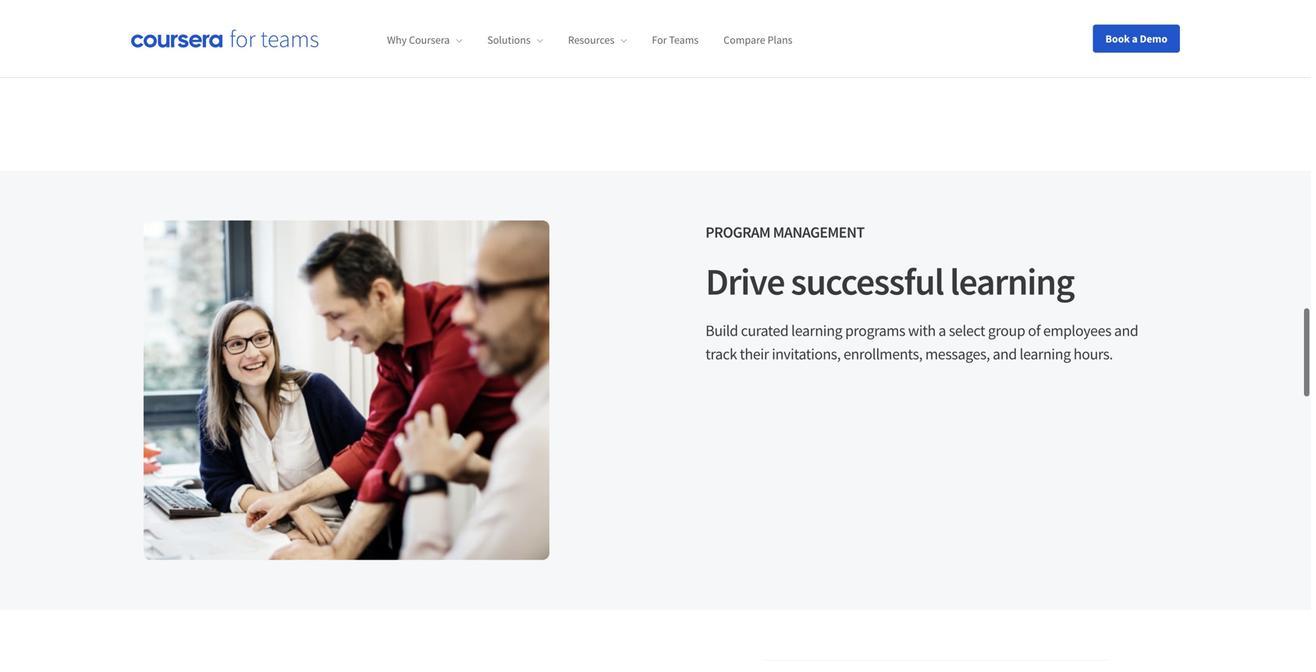 Task type: locate. For each thing, give the bounding box(es) containing it.
build curated learning programs with a select group of employees and track their invitations, enrollments, messages, and learning hours.
[[706, 321, 1139, 364]]

a right with
[[939, 321, 946, 340]]

1 horizontal spatial a
[[1132, 32, 1138, 46]]

track
[[706, 344, 737, 364]]

why coursera link
[[387, 33, 462, 47]]

learning up group
[[950, 258, 1074, 305]]

book a demo button
[[1093, 25, 1180, 53]]

why
[[387, 33, 407, 47]]

and right employees
[[1114, 321, 1139, 340]]

compare plans
[[724, 33, 793, 47]]

compare plans link
[[724, 33, 793, 47]]

build
[[706, 321, 738, 340]]

0 horizontal spatial a
[[939, 321, 946, 340]]

why integrations image
[[144, 220, 550, 560]]

solutions
[[487, 33, 531, 47]]

learning down of
[[1020, 344, 1071, 364]]

0 vertical spatial a
[[1132, 32, 1138, 46]]

employees
[[1044, 321, 1112, 340]]

and down group
[[993, 344, 1017, 364]]

their
[[740, 344, 769, 364]]

messages,
[[926, 344, 990, 364]]

for teams link
[[652, 33, 699, 47]]

and
[[1114, 321, 1139, 340], [993, 344, 1017, 364]]

0 vertical spatial and
[[1114, 321, 1139, 340]]

1 horizontal spatial and
[[1114, 321, 1139, 340]]

1 vertical spatial and
[[993, 344, 1017, 364]]

coursera
[[409, 33, 450, 47]]

a right book
[[1132, 32, 1138, 46]]

a
[[1132, 32, 1138, 46], [939, 321, 946, 340]]

resources
[[568, 33, 615, 47]]

program
[[706, 222, 771, 242]]

with
[[908, 321, 936, 340]]

None button
[[404, 52, 465, 77], [468, 52, 571, 77], [574, 52, 653, 77], [656, 52, 786, 77], [789, 52, 840, 77], [843, 52, 955, 77], [404, 52, 465, 77], [468, 52, 571, 77], [574, 52, 653, 77], [656, 52, 786, 77], [789, 52, 840, 77], [843, 52, 955, 77]]

1 vertical spatial a
[[939, 321, 946, 340]]

a inside button
[[1132, 32, 1138, 46]]

learning up invitations, at the right bottom of page
[[791, 321, 843, 340]]

1 vertical spatial learning
[[791, 321, 843, 340]]

0 vertical spatial learning
[[950, 258, 1074, 305]]

learning
[[950, 258, 1074, 305], [791, 321, 843, 340], [1020, 344, 1071, 364]]



Task type: vqa. For each thing, say whether or not it's contained in the screenshot.
Get report button at the right
no



Task type: describe. For each thing, give the bounding box(es) containing it.
plans
[[768, 33, 793, 47]]

of
[[1028, 321, 1041, 340]]

book
[[1106, 32, 1130, 46]]

enrollments,
[[844, 344, 923, 364]]

invitations,
[[772, 344, 841, 364]]

successful
[[791, 258, 944, 305]]

for
[[652, 33, 667, 47]]

learning for successful
[[950, 258, 1074, 305]]

group
[[988, 321, 1025, 340]]

coursera for teams image
[[131, 30, 318, 48]]

hours.
[[1074, 344, 1113, 364]]

management
[[773, 222, 865, 242]]

resources link
[[568, 33, 627, 47]]

drive successful learning
[[706, 258, 1074, 305]]

popular option group
[[404, 52, 955, 77]]

solutions link
[[487, 33, 543, 47]]

select
[[949, 321, 985, 340]]

why coursera
[[387, 33, 450, 47]]

teams
[[669, 33, 699, 47]]

demo
[[1140, 32, 1168, 46]]

programs
[[845, 321, 906, 340]]

2 vertical spatial learning
[[1020, 344, 1071, 364]]

curated
[[741, 321, 789, 340]]

drive
[[706, 258, 785, 305]]

compare
[[724, 33, 766, 47]]

program management
[[706, 222, 865, 242]]

0 horizontal spatial and
[[993, 344, 1017, 364]]

book a demo
[[1106, 32, 1168, 46]]

a inside build curated learning programs with a select group of employees and track their invitations, enrollments, messages, and learning hours.
[[939, 321, 946, 340]]

for teams
[[652, 33, 699, 47]]

learning for curated
[[791, 321, 843, 340]]



